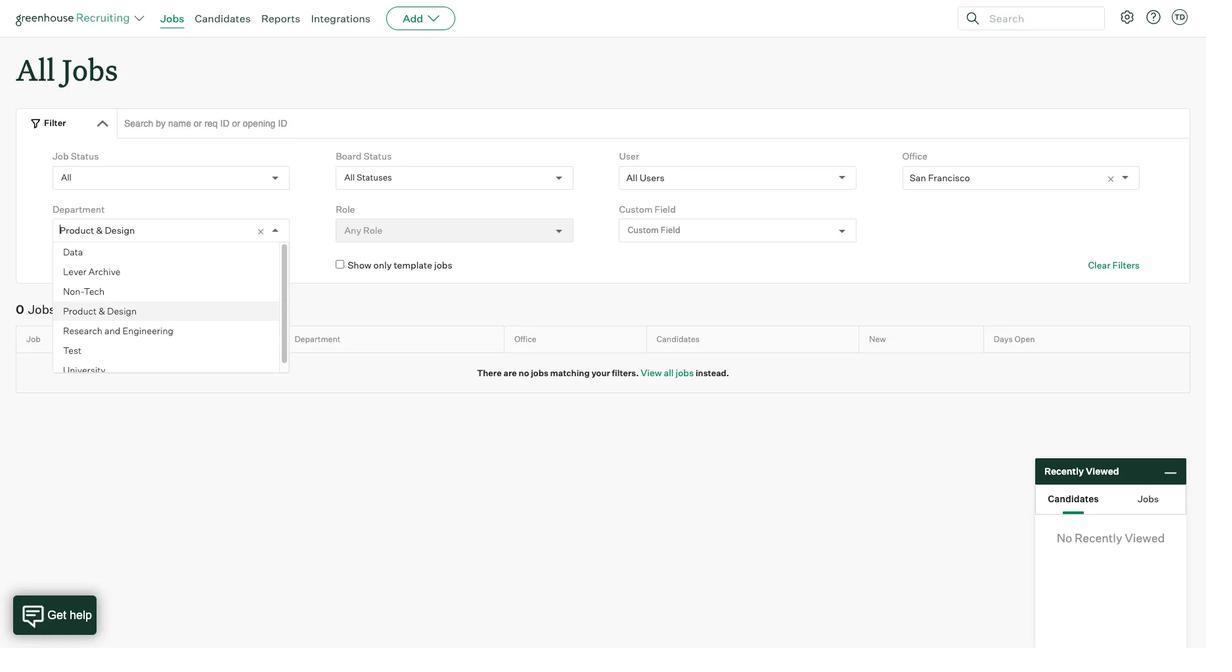 Task type: vqa. For each thing, say whether or not it's contained in the screenshot.


Task type: describe. For each thing, give the bounding box(es) containing it.
non-tech
[[63, 286, 105, 297]]

jobs down "greenhouse recruiting" image
[[62, 50, 118, 89]]

job status
[[53, 151, 99, 162]]

lever archive
[[63, 266, 121, 278]]

non-
[[63, 286, 84, 297]]

no
[[519, 368, 529, 378]]

show for show only jobs i'm following
[[64, 260, 88, 271]]

new
[[870, 335, 887, 345]]

1 vertical spatial custom
[[628, 225, 659, 236]]

add
[[403, 12, 423, 25]]

only for jobs
[[90, 260, 109, 271]]

there
[[477, 368, 502, 378]]

status for job status
[[71, 151, 99, 162]]

1 vertical spatial candidates
[[657, 335, 700, 345]]

& for the top product & design option
[[96, 225, 103, 236]]

all statuses
[[345, 172, 392, 183]]

jobs right 'template'
[[435, 260, 453, 271]]

archive
[[89, 266, 121, 278]]

1 horizontal spatial office
[[903, 151, 928, 162]]

all users option
[[627, 172, 665, 183]]

view all jobs link
[[641, 367, 694, 378]]

days open
[[994, 335, 1036, 345]]

data
[[63, 247, 83, 258]]

all for all users
[[627, 172, 638, 183]]

non-tech option
[[53, 282, 280, 302]]

jobs right 0
[[28, 302, 55, 317]]

university
[[63, 365, 106, 376]]

view
[[641, 367, 662, 378]]

research
[[63, 326, 103, 337]]

role
[[336, 204, 355, 215]]

board status
[[336, 151, 392, 162]]

Show only jobs I'm following checkbox
[[53, 260, 61, 269]]

test option
[[53, 341, 280, 361]]

show for show only template jobs
[[348, 260, 372, 271]]

0 vertical spatial product & design
[[60, 225, 135, 236]]

add button
[[387, 7, 456, 30]]

integrations
[[311, 12, 371, 25]]

integrations link
[[311, 12, 371, 25]]

only for template
[[374, 260, 392, 271]]

template
[[394, 260, 433, 271]]

candidates link
[[195, 12, 251, 25]]

users
[[640, 172, 665, 183]]

all jobs
[[16, 50, 118, 89]]

san francisco option
[[910, 172, 971, 183]]

jobs inside there are no jobs matching your filters. view all jobs instead.
[[531, 368, 549, 378]]

san francisco
[[910, 172, 971, 183]]

1 vertical spatial recently
[[1075, 531, 1123, 546]]

san
[[910, 172, 927, 183]]

all for all jobs
[[16, 50, 55, 89]]

all for all statuses
[[345, 172, 355, 183]]

1 horizontal spatial department
[[295, 335, 341, 345]]

jobs link
[[160, 12, 184, 25]]

design for the bottommost product & design option
[[107, 306, 137, 317]]

1 horizontal spatial viewed
[[1126, 531, 1166, 546]]

0 horizontal spatial department
[[53, 204, 105, 215]]

1 vertical spatial product & design option
[[53, 302, 280, 322]]

and
[[105, 326, 120, 337]]

job for job
[[26, 335, 41, 345]]

Search text field
[[987, 9, 1093, 28]]

filter
[[44, 118, 66, 128]]

no recently viewed
[[1057, 531, 1166, 546]]

0 horizontal spatial candidates
[[195, 12, 251, 25]]

reports
[[261, 12, 301, 25]]



Task type: locate. For each thing, give the bounding box(es) containing it.
1 vertical spatial clear value element
[[257, 220, 272, 242]]

all users
[[627, 172, 665, 183]]

0 vertical spatial job
[[53, 151, 69, 162]]

0 vertical spatial department
[[53, 204, 105, 215]]

1 vertical spatial viewed
[[1126, 531, 1166, 546]]

0 vertical spatial custom field
[[619, 204, 676, 215]]

0 vertical spatial &
[[96, 225, 103, 236]]

clear value element for san francisco
[[1107, 167, 1123, 189]]

job down "filter"
[[53, 151, 69, 162]]

product & design option
[[60, 225, 135, 236], [53, 302, 280, 322]]

0 horizontal spatial show
[[64, 260, 88, 271]]

1 only from the left
[[90, 260, 109, 271]]

francisco
[[929, 172, 971, 183]]

list box containing data
[[53, 243, 289, 381]]

show only jobs i'm following
[[64, 260, 185, 271]]

0 vertical spatial viewed
[[1087, 466, 1120, 477]]

instead.
[[696, 368, 730, 378]]

jobs up no recently viewed
[[1139, 493, 1160, 504]]

& up archive
[[96, 225, 103, 236]]

0 vertical spatial field
[[655, 204, 676, 215]]

product & design option up engineering
[[53, 302, 280, 322]]

1 horizontal spatial status
[[364, 151, 392, 162]]

job down 0 jobs
[[26, 335, 41, 345]]

0 horizontal spatial viewed
[[1087, 466, 1120, 477]]

clear value element for product & design
[[257, 220, 272, 242]]

show only template jobs
[[348, 260, 453, 271]]

candidates
[[195, 12, 251, 25], [657, 335, 700, 345], [1049, 493, 1100, 504]]

research and engineering
[[63, 326, 174, 337]]

all down job status
[[61, 172, 72, 183]]

1 show from the left
[[64, 260, 88, 271]]

product
[[60, 225, 94, 236], [63, 306, 97, 317]]

2 status from the left
[[364, 151, 392, 162]]

custom down all users
[[619, 204, 653, 215]]

list box
[[53, 243, 289, 381]]

& inside option
[[99, 306, 105, 317]]

only
[[90, 260, 109, 271], [374, 260, 392, 271]]

job
[[53, 151, 69, 162], [26, 335, 41, 345]]

Search by name or req ID or opening ID text field
[[117, 109, 1191, 139]]

1 vertical spatial &
[[99, 306, 105, 317]]

your
[[592, 368, 611, 378]]

research and engineering option
[[53, 322, 280, 341]]

no
[[1057, 531, 1073, 546]]

product & design
[[60, 225, 135, 236], [63, 306, 137, 317]]

req id
[[142, 335, 168, 345]]

candidates down recently viewed
[[1049, 493, 1100, 504]]

product up data
[[60, 225, 94, 236]]

tab list
[[1037, 486, 1186, 515]]

Show only template jobs checkbox
[[336, 260, 345, 269]]

board
[[336, 151, 362, 162]]

all for all
[[61, 172, 72, 183]]

show right show only template jobs checkbox
[[348, 260, 372, 271]]

configure image
[[1120, 9, 1136, 25]]

filters
[[1113, 260, 1141, 271]]

custom field down all users
[[619, 204, 676, 215]]

data option
[[53, 243, 280, 262]]

0 horizontal spatial office
[[515, 335, 537, 345]]

product for the top product & design option
[[60, 225, 94, 236]]

0 horizontal spatial status
[[71, 151, 99, 162]]

job for job status
[[53, 151, 69, 162]]

all left users
[[627, 172, 638, 183]]

0 vertical spatial candidates
[[195, 12, 251, 25]]

0 horizontal spatial clear value element
[[257, 220, 272, 242]]

req
[[142, 335, 158, 345]]

2 only from the left
[[374, 260, 392, 271]]

design
[[105, 225, 135, 236], [107, 306, 137, 317]]

viewed
[[1087, 466, 1120, 477], [1126, 531, 1166, 546]]

clear filters
[[1089, 260, 1141, 271]]

product & design up data
[[60, 225, 135, 236]]

id
[[159, 335, 168, 345]]

greenhouse recruiting image
[[16, 11, 134, 26]]

1 horizontal spatial clear value element
[[1107, 167, 1123, 189]]

0
[[16, 302, 24, 317]]

product up research
[[63, 306, 97, 317]]

there are no jobs matching your filters. view all jobs instead.
[[477, 367, 730, 378]]

1 horizontal spatial candidates
[[657, 335, 700, 345]]

1 vertical spatial custom field
[[628, 225, 681, 236]]

jobs right all
[[676, 367, 694, 378]]

0 vertical spatial custom
[[619, 204, 653, 215]]

2 vertical spatial candidates
[[1049, 493, 1100, 504]]

design inside product & design option
[[107, 306, 137, 317]]

jobs right 'no'
[[531, 368, 549, 378]]

2 horizontal spatial candidates
[[1049, 493, 1100, 504]]

design for the top product & design option
[[105, 225, 135, 236]]

0 vertical spatial recently
[[1045, 466, 1085, 477]]

only left 'template'
[[374, 260, 392, 271]]

user
[[619, 151, 640, 162]]

recently
[[1045, 466, 1085, 477], [1075, 531, 1123, 546]]

& for the bottommost product & design option
[[99, 306, 105, 317]]

all down board
[[345, 172, 355, 183]]

clear filters link
[[1089, 259, 1141, 272]]

matching
[[551, 368, 590, 378]]

1 status from the left
[[71, 151, 99, 162]]

candidates right jobs link
[[195, 12, 251, 25]]

1 vertical spatial product & design
[[63, 306, 137, 317]]

product inside option
[[63, 306, 97, 317]]

1 vertical spatial field
[[661, 225, 681, 236]]

tab list containing candidates
[[1037, 486, 1186, 515]]

office
[[903, 151, 928, 162], [515, 335, 537, 345]]

engineering
[[123, 326, 174, 337]]

clear
[[1089, 260, 1111, 271]]

department
[[53, 204, 105, 215], [295, 335, 341, 345]]

office up 'no'
[[515, 335, 537, 345]]

custom down the all users option
[[628, 225, 659, 236]]

office up san
[[903, 151, 928, 162]]

status
[[71, 151, 99, 162], [364, 151, 392, 162]]

reports link
[[261, 12, 301, 25]]

1 vertical spatial product
[[63, 306, 97, 317]]

None field
[[60, 220, 63, 242]]

jobs inside tab list
[[1139, 493, 1160, 504]]

td
[[1175, 12, 1186, 22]]

days
[[994, 335, 1014, 345]]

jobs left the "candidates" link
[[160, 12, 184, 25]]

0 vertical spatial design
[[105, 225, 135, 236]]

& down tech in the top left of the page
[[99, 306, 105, 317]]

statuses
[[357, 172, 392, 183]]

&
[[96, 225, 103, 236], [99, 306, 105, 317]]

all up "filter"
[[16, 50, 55, 89]]

show
[[64, 260, 88, 271], [348, 260, 372, 271]]

1 horizontal spatial job
[[53, 151, 69, 162]]

1 vertical spatial office
[[515, 335, 537, 345]]

1 vertical spatial job
[[26, 335, 41, 345]]

status for board status
[[364, 151, 392, 162]]

td button
[[1173, 9, 1188, 25]]

custom field
[[619, 204, 676, 215], [628, 225, 681, 236]]

2 show from the left
[[348, 260, 372, 271]]

open
[[1015, 335, 1036, 345]]

1 vertical spatial design
[[107, 306, 137, 317]]

product & design down tech in the top left of the page
[[63, 306, 137, 317]]

0 jobs
[[16, 302, 55, 317]]

clear value element
[[1107, 167, 1123, 189], [257, 220, 272, 242]]

custom field down users
[[628, 225, 681, 236]]

following
[[146, 260, 185, 271]]

all
[[16, 50, 55, 89], [627, 172, 638, 183], [61, 172, 72, 183], [345, 172, 355, 183]]

jobs
[[111, 260, 129, 271], [435, 260, 453, 271], [676, 367, 694, 378], [531, 368, 549, 378]]

clear value image
[[257, 228, 266, 237]]

0 vertical spatial product & design option
[[60, 225, 135, 236]]

field
[[655, 204, 676, 215], [661, 225, 681, 236]]

0 horizontal spatial only
[[90, 260, 109, 271]]

0 vertical spatial product
[[60, 225, 94, 236]]

1 vertical spatial department
[[295, 335, 341, 345]]

0 vertical spatial clear value element
[[1107, 167, 1123, 189]]

custom
[[619, 204, 653, 215], [628, 225, 659, 236]]

design up show only jobs i'm following
[[105, 225, 135, 236]]

0 horizontal spatial job
[[26, 335, 41, 345]]

lever
[[63, 266, 87, 278]]

i'm
[[131, 260, 144, 271]]

show down data
[[64, 260, 88, 271]]

product for the bottommost product & design option
[[63, 306, 97, 317]]

jobs
[[160, 12, 184, 25], [62, 50, 118, 89], [28, 302, 55, 317], [1139, 493, 1160, 504]]

lever archive option
[[53, 262, 280, 282]]

product & design option up data
[[60, 225, 135, 236]]

university option
[[53, 361, 280, 381]]

tech
[[84, 286, 105, 297]]

jobs left i'm
[[111, 260, 129, 271]]

candidates up all
[[657, 335, 700, 345]]

test
[[63, 345, 82, 356]]

all
[[664, 367, 674, 378]]

design up the research and engineering
[[107, 306, 137, 317]]

clear value image
[[1107, 175, 1116, 184]]

are
[[504, 368, 517, 378]]

1 horizontal spatial show
[[348, 260, 372, 271]]

1 horizontal spatial only
[[374, 260, 392, 271]]

recently viewed
[[1045, 466, 1120, 477]]

td button
[[1170, 7, 1191, 28]]

only right lever
[[90, 260, 109, 271]]

filters.
[[612, 368, 639, 378]]

0 vertical spatial office
[[903, 151, 928, 162]]



